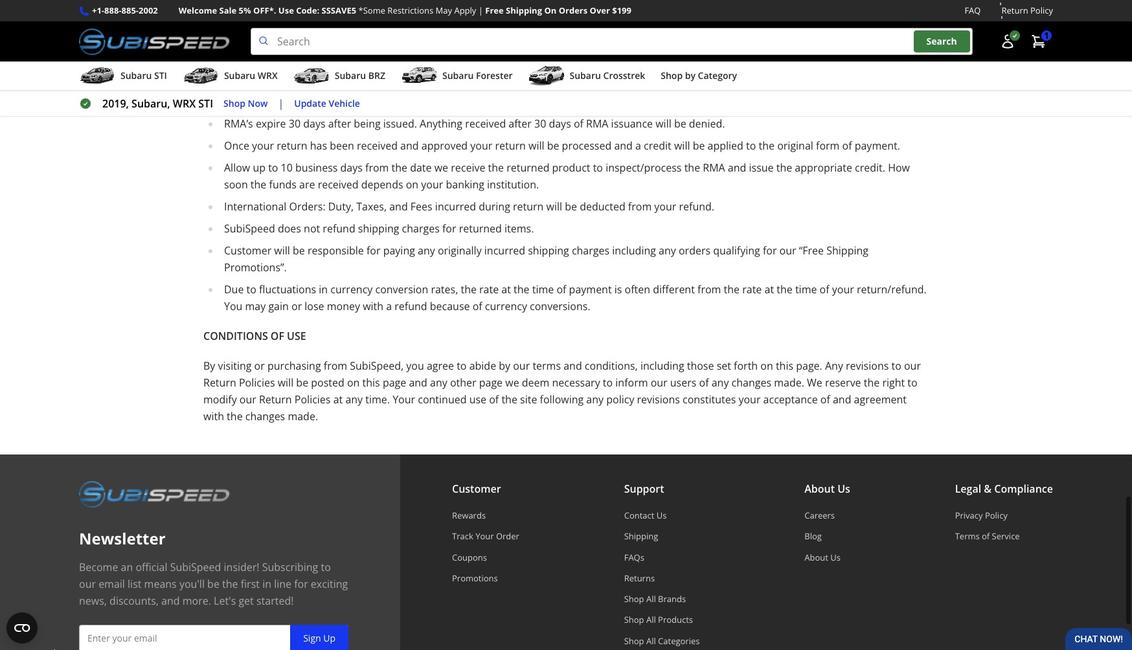 Task type: locate. For each thing, give the bounding box(es) containing it.
2 time from the left
[[796, 283, 818, 297]]

been
[[330, 139, 354, 153]]

subispeed inside the become an official subispeed insider! subscribing to our email list means you'll be the first in line for exciting news, discounts, and more. let's get started!
[[170, 561, 221, 575]]

blog link
[[805, 531, 851, 543]]

once your return has been received and approved your return will be processed and a credit will be applied to the original form of payment.
[[224, 139, 901, 153]]

a inside due to fluctuations in currency conversion rates, the rate at the time of payment is often different from the rate at the time of your return/refund. you may gain or lose money with a refund because of currency conversions.
[[386, 300, 392, 314]]

shop inside dropdown button
[[661, 69, 683, 82]]

0 vertical spatial shipping
[[358, 222, 400, 236]]

return up modify at the bottom of the page
[[204, 376, 236, 390]]

1 horizontal spatial your
[[476, 531, 494, 543]]

received down "only returns which meet all rma conditions and return policy requirements will be eligible for a refund."
[[465, 117, 506, 131]]

be down does
[[293, 244, 305, 258]]

shop left category
[[661, 69, 683, 82]]

0 horizontal spatial this
[[363, 376, 380, 390]]

international
[[224, 200, 287, 214]]

allow up to 10 business days from the date we receive the returned product to inspect/process the rma and issue the appropriate credit. how soon the funds are received depends on your banking institution.
[[224, 161, 911, 192]]

0 horizontal spatial page
[[383, 376, 407, 390]]

on right forth
[[761, 359, 774, 373]]

subispeed,
[[350, 359, 404, 373]]

0 horizontal spatial a
[[386, 300, 392, 314]]

subispeed down the international
[[224, 222, 275, 236]]

use
[[287, 329, 306, 344]]

0 horizontal spatial with
[[204, 410, 224, 424]]

including up often
[[613, 244, 656, 258]]

about us down blog 'link'
[[805, 552, 841, 564]]

1 vertical spatial |
[[278, 97, 284, 111]]

0 vertical spatial on
[[406, 178, 419, 192]]

your inside by visiting or purchasing from subispeed, you agree to abide by our terms and conditions, including those set forth on this page. any revisions to our return policies will be posted on this page and any other page we deem necessary to inform our users of any changes made. we reserve the right to modify our return policies at any time. your continued use of the site following any policy revisions constitutes your acceptance of and agreement with the changes made.
[[393, 393, 415, 407]]

be down purchasing
[[296, 376, 309, 390]]

/
[[242, 65, 246, 79]]

rma inside allow up to 10 business days from the date we receive the returned product to inspect/process the rma and issue the appropriate credit. how soon the funds are received depends on your banking institution.
[[703, 161, 726, 175]]

we left 'deem'
[[506, 376, 520, 390]]

0 vertical spatial policy
[[492, 95, 520, 109]]

conditions of use
[[204, 329, 306, 344]]

0 vertical spatial or
[[292, 300, 302, 314]]

1 vertical spatial shipping
[[528, 244, 570, 258]]

2 horizontal spatial return
[[1002, 5, 1029, 16]]

0 horizontal spatial at
[[334, 393, 343, 407]]

our right modify at the bottom of the page
[[240, 393, 257, 407]]

0 vertical spatial policy
[[1031, 5, 1054, 16]]

shipping down contact
[[625, 531, 659, 543]]

0 horizontal spatial subispeed
[[170, 561, 221, 575]]

sssave5
[[322, 5, 357, 16]]

our left "free
[[780, 244, 797, 258]]

your right time.
[[393, 393, 415, 407]]

1 vertical spatial all
[[647, 615, 656, 626]]

sti up the 2019, subaru, wrx sti in the left of the page
[[154, 69, 167, 82]]

2 all from the top
[[647, 615, 656, 626]]

1 vertical spatial policies
[[295, 393, 331, 407]]

be inside customer will be responsible for paying any originally incurred shipping charges including any orders qualifying for our "free shipping promotions".
[[293, 244, 305, 258]]

to
[[747, 139, 757, 153], [268, 161, 278, 175], [593, 161, 603, 175], [247, 283, 257, 297], [457, 359, 467, 373], [892, 359, 902, 373], [603, 376, 613, 390], [908, 376, 918, 390], [321, 561, 331, 575]]

subaru wrx
[[224, 69, 278, 82]]

policy for privacy policy
[[986, 510, 1008, 522]]

0 horizontal spatial your
[[393, 393, 415, 407]]

return down purchasing
[[259, 393, 292, 407]]

3 subaru from the left
[[335, 69, 366, 82]]

including
[[613, 244, 656, 258], [641, 359, 685, 373]]

returned up institution.
[[507, 161, 550, 175]]

with inside due to fluctuations in currency conversion rates, the rate at the time of payment is often different from the rate at the time of your return/refund. you may gain or lose money with a refund because of currency conversions.
[[363, 300, 384, 314]]

2002
[[139, 5, 158, 16]]

including inside customer will be responsible for paying any originally incurred shipping charges including any orders qualifying for our "free shipping promotions".
[[613, 244, 656, 258]]

shop all categories
[[625, 636, 700, 647]]

us up shipping link
[[657, 510, 667, 522]]

1 horizontal spatial returned
[[507, 161, 550, 175]]

sign up
[[303, 633, 336, 645]]

made.
[[775, 376, 805, 390], [288, 410, 318, 424]]

from inside allow up to 10 business days from the date we receive the returned product to inspect/process the rma and issue the appropriate credit. how soon the funds are received depends on your banking institution.
[[366, 161, 389, 175]]

about us up careers link
[[805, 482, 851, 497]]

1 horizontal spatial at
[[502, 283, 511, 297]]

0 vertical spatial in
[[319, 283, 328, 297]]

1 vertical spatial on
[[761, 359, 774, 373]]

1 vertical spatial shipping
[[827, 244, 869, 258]]

4 subaru from the left
[[443, 69, 474, 82]]

0 vertical spatial rma
[[360, 95, 382, 109]]

requirements
[[523, 95, 589, 109]]

made. up acceptance at the bottom right of the page
[[775, 376, 805, 390]]

shop up the 'rma's'
[[224, 97, 246, 109]]

how
[[889, 161, 911, 175]]

3 all from the top
[[647, 636, 656, 647]]

all
[[346, 95, 357, 109]]

0 horizontal spatial return
[[204, 376, 236, 390]]

be
[[610, 95, 622, 109], [675, 117, 687, 131], [547, 139, 560, 153], [693, 139, 705, 153], [565, 200, 577, 214], [293, 244, 305, 258], [296, 376, 309, 390], [207, 578, 220, 592]]

policy down forester
[[492, 95, 520, 109]]

promotions".
[[224, 261, 287, 275]]

the inside the become an official subispeed insider! subscribing to our email list means you'll be the first in line for exciting news, discounts, and more. let's get started!
[[222, 578, 238, 592]]

0 vertical spatial about us
[[805, 482, 851, 497]]

use
[[470, 393, 487, 407]]

your
[[252, 139, 274, 153], [471, 139, 493, 153], [421, 178, 443, 192], [655, 200, 677, 214], [833, 283, 855, 297], [739, 393, 761, 407]]

1 vertical spatial about
[[805, 552, 829, 564]]

shipping right "free
[[827, 244, 869, 258]]

paying
[[383, 244, 415, 258]]

1 vertical spatial policy
[[986, 510, 1008, 522]]

returns
[[249, 95, 285, 109]]

1 horizontal spatial after
[[509, 117, 532, 131]]

get
[[239, 594, 254, 609]]

days down been
[[341, 161, 363, 175]]

on right posted
[[347, 376, 360, 390]]

any right paying
[[418, 244, 435, 258]]

shop all products
[[625, 615, 693, 626]]

track
[[452, 531, 474, 543]]

and left fees
[[390, 200, 408, 214]]

2 vertical spatial all
[[647, 636, 656, 647]]

our up news,
[[79, 578, 96, 592]]

and down means
[[161, 594, 180, 609]]

refund down duty,
[[323, 222, 356, 236]]

0 horizontal spatial wrx
[[173, 97, 196, 111]]

in inside due to fluctuations in currency conversion rates, the rate at the time of payment is often different from the rate at the time of your return/refund. you may gain or lose money with a refund because of currency conversions.
[[319, 283, 328, 297]]

0 vertical spatial incurred
[[435, 200, 476, 214]]

2 vertical spatial on
[[347, 376, 360, 390]]

refund inside due to fluctuations in currency conversion rates, the rate at the time of payment is often different from the rate at the time of your return/refund. you may gain or lose money with a refund because of currency conversions.
[[395, 300, 428, 314]]

from right different at the right of page
[[698, 283, 722, 297]]

1 horizontal spatial shipping
[[528, 244, 570, 258]]

1 rate from the left
[[480, 283, 499, 297]]

1 horizontal spatial sti
[[199, 97, 213, 111]]

return
[[459, 95, 490, 109], [277, 139, 308, 153], [495, 139, 526, 153], [513, 200, 544, 214]]

or left lose
[[292, 300, 302, 314]]

any left orders
[[659, 244, 676, 258]]

customer inside customer will be responsible for paying any originally incurred shipping charges including any orders qualifying for our "free shipping promotions".
[[224, 244, 272, 258]]

to inside the become an official subispeed insider! subscribing to our email list means you'll be the first in line for exciting news, discounts, and more. let's get started!
[[321, 561, 331, 575]]

this left page.
[[776, 359, 794, 373]]

subaru for subaru wrx
[[224, 69, 256, 82]]

and down reserve
[[833, 393, 852, 407]]

0 vertical spatial subispeed
[[224, 222, 275, 236]]

button image
[[1001, 34, 1016, 49]]

2 horizontal spatial on
[[761, 359, 774, 373]]

continued
[[418, 393, 467, 407]]

from right deducted
[[629, 200, 652, 214]]

| left which
[[278, 97, 284, 111]]

from
[[366, 161, 389, 175], [629, 200, 652, 214], [698, 283, 722, 297], [324, 359, 347, 373]]

to down processed
[[593, 161, 603, 175]]

a subaru forester thumbnail image image
[[401, 66, 437, 86]]

1 horizontal spatial policy
[[607, 393, 635, 407]]

2 subaru from the left
[[224, 69, 256, 82]]

incurred down items.
[[485, 244, 526, 258]]

changes down purchasing
[[245, 410, 285, 424]]

1 horizontal spatial |
[[479, 5, 483, 16]]

subaru brz
[[335, 69, 386, 82]]

30 down 'requirements'
[[535, 117, 547, 131]]

or inside by visiting or purchasing from subispeed, you agree to abide by our terms and conditions, including those set forth on this page. any revisions to our return policies will be posted on this page and any other page we deem necessary to inform our users of any changes made. we reserve the right to modify our return policies at any time. your continued use of the site following any policy revisions constitutes your acceptance of and agreement with the changes made.
[[254, 359, 265, 373]]

our left users
[[651, 376, 668, 390]]

shop by category button
[[661, 64, 738, 90]]

refund. up orders
[[680, 200, 715, 214]]

all down shop all products
[[647, 636, 656, 647]]

policy inside by visiting or purchasing from subispeed, you agree to abide by our terms and conditions, including those set forth on this page. any revisions to our return policies will be posted on this page and any other page we deem necessary to inform our users of any changes made. we reserve the right to modify our return policies at any time. your continued use of the site following any policy revisions constitutes your acceptance of and agreement with the changes made.
[[607, 393, 635, 407]]

issued.
[[384, 117, 417, 131]]

rma up processed
[[587, 117, 609, 131]]

1 vertical spatial returned
[[459, 222, 502, 236]]

your down date
[[421, 178, 443, 192]]

all for brands
[[647, 594, 656, 605]]

your inside by visiting or purchasing from subispeed, you agree to abide by our terms and conditions, including those set forth on this page. any revisions to our return policies will be posted on this page and any other page we deem necessary to inform our users of any changes made. we reserve the right to modify our return policies at any time. your continued use of the site following any policy revisions constitutes your acceptance of and agreement with the changes made.
[[739, 393, 761, 407]]

for inside the become an official subispeed insider! subscribing to our email list means you'll be the first in line for exciting news, discounts, and more. let's get started!
[[294, 578, 308, 592]]

2 vertical spatial a
[[386, 300, 392, 314]]

0 horizontal spatial shipping
[[358, 222, 400, 236]]

soon
[[224, 178, 248, 192]]

to up right
[[892, 359, 902, 373]]

open widget image
[[6, 613, 38, 644]]

institution.
[[487, 178, 539, 192]]

5 subaru from the left
[[570, 69, 601, 82]]

will inside by visiting or purchasing from subispeed, you agree to abide by our terms and conditions, including those set forth on this page. any revisions to our return policies will be posted on this page and any other page we deem necessary to inform our users of any changes made. we reserve the right to modify our return policies at any time. your continued use of the site following any policy revisions constitutes your acceptance of and agreement with the changes made.
[[278, 376, 294, 390]]

of up processed
[[574, 117, 584, 131]]

from inside due to fluctuations in currency conversion rates, the rate at the time of payment is often different from the rate at the time of your return/refund. you may gain or lose money with a refund because of currency conversions.
[[698, 283, 722, 297]]

and up necessary
[[564, 359, 582, 373]]

0 vertical spatial revisions
[[846, 359, 889, 373]]

you
[[407, 359, 424, 373]]

0 horizontal spatial shipping
[[506, 5, 542, 16]]

subaru forester button
[[401, 64, 513, 90]]

search
[[927, 35, 958, 48]]

forester
[[476, 69, 513, 82]]

shop now
[[224, 97, 268, 109]]

on
[[406, 178, 419, 192], [761, 359, 774, 373], [347, 376, 360, 390]]

0 horizontal spatial in
[[263, 578, 272, 592]]

originally
[[438, 244, 482, 258]]

1 horizontal spatial policy
[[1031, 5, 1054, 16]]

2 horizontal spatial a
[[679, 95, 684, 109]]

changes down forth
[[732, 376, 772, 390]]

an
[[121, 561, 133, 575]]

and inside allow up to 10 business days from the date we receive the returned product to inspect/process the rma and issue the appropriate credit. how soon the funds are received depends on your banking institution.
[[728, 161, 747, 175]]

refund.
[[687, 95, 722, 109], [680, 200, 715, 214]]

1 vertical spatial refund
[[395, 300, 428, 314]]

policy
[[492, 95, 520, 109], [607, 393, 635, 407]]

1 horizontal spatial page
[[479, 376, 503, 390]]

1 vertical spatial we
[[506, 376, 520, 390]]

subispeed logo image down '2002' on the top
[[79, 28, 230, 55]]

shipping down items.
[[528, 244, 570, 258]]

returned down international orders: duty, taxes, and fees incurred during return will be deducted from your refund.
[[459, 222, 502, 236]]

1 horizontal spatial days
[[341, 161, 363, 175]]

page up time.
[[383, 376, 407, 390]]

fees
[[411, 200, 433, 214]]

+1-888-885-2002 link
[[92, 4, 158, 18]]

0 vertical spatial by
[[686, 69, 696, 82]]

will inside customer will be responsible for paying any originally incurred shipping charges including any orders qualifying for our "free shipping promotions".
[[274, 244, 290, 258]]

vehicle
[[329, 97, 360, 109]]

your down forth
[[739, 393, 761, 407]]

shop by category
[[661, 69, 738, 82]]

sti down a subaru wrx thumbnail image
[[199, 97, 213, 111]]

or right visiting
[[254, 359, 265, 373]]

subaru inside "dropdown button"
[[335, 69, 366, 82]]

any
[[418, 244, 435, 258], [659, 244, 676, 258], [430, 376, 448, 390], [712, 376, 729, 390], [346, 393, 363, 407], [587, 393, 604, 407]]

inform
[[616, 376, 648, 390]]

including up users
[[641, 359, 685, 373]]

news,
[[79, 594, 107, 609]]

by right abide
[[499, 359, 511, 373]]

subscribing
[[262, 561, 318, 575]]

any down agree
[[430, 376, 448, 390]]

1 horizontal spatial a
[[636, 139, 642, 153]]

1 horizontal spatial currency
[[485, 300, 527, 314]]

due to fluctuations in currency conversion rates, the rate at the time of payment is often different from the rate at the time of your return/refund. you may gain or lose money with a refund because of currency conversions.
[[224, 283, 927, 314]]

a subaru brz thumbnail image image
[[293, 66, 330, 86]]

shop down the shop all brands
[[625, 615, 645, 626]]

shipping inside customer will be responsible for paying any originally incurred shipping charges including any orders qualifying for our "free shipping promotions".
[[528, 244, 570, 258]]

1 horizontal spatial incurred
[[485, 244, 526, 258]]

shop down the returns
[[625, 594, 645, 605]]

with down modify at the bottom of the page
[[204, 410, 224, 424]]

2 vertical spatial us
[[831, 552, 841, 564]]

2 30 from the left
[[535, 117, 547, 131]]

page.
[[797, 359, 823, 373]]

all down the shop all brands
[[647, 615, 656, 626]]

subaru for subaru crosstrek
[[570, 69, 601, 82]]

money
[[327, 300, 360, 314]]

us up careers link
[[838, 482, 851, 497]]

shop for shop by category
[[661, 69, 683, 82]]

up
[[253, 161, 266, 175]]

agree
[[427, 359, 454, 373]]

1 after from the left
[[328, 117, 351, 131]]

0 horizontal spatial by
[[499, 359, 511, 373]]

shop for shop all categories
[[625, 636, 645, 647]]

funds
[[269, 178, 297, 192]]

currency left conversions.
[[485, 300, 527, 314]]

charges inside customer will be responsible for paying any originally incurred shipping charges including any orders qualifying for our "free shipping promotions".
[[572, 244, 610, 258]]

any down necessary
[[587, 393, 604, 407]]

customer up promotions".
[[224, 244, 272, 258]]

received up duty,
[[318, 178, 359, 192]]

changes
[[732, 376, 772, 390], [245, 410, 285, 424]]

all for categories
[[647, 636, 656, 647]]

1 vertical spatial subispeed logo image
[[79, 481, 230, 508]]

0 vertical spatial with
[[363, 300, 384, 314]]

in left line
[[263, 578, 272, 592]]

1 vertical spatial currency
[[485, 300, 527, 314]]

policies down visiting
[[239, 376, 275, 390]]

abide
[[470, 359, 497, 373]]

1 horizontal spatial or
[[292, 300, 302, 314]]

1 page from the left
[[383, 376, 407, 390]]

0 vertical spatial policies
[[239, 376, 275, 390]]

banking
[[446, 178, 485, 192]]

incurred inside customer will be responsible for paying any originally incurred shipping charges including any orders qualifying for our "free shipping promotions".
[[485, 244, 526, 258]]

1 horizontal spatial refund
[[395, 300, 428, 314]]

rate down 'qualifying'
[[743, 283, 762, 297]]

1 horizontal spatial 30
[[535, 117, 547, 131]]

1 vertical spatial in
[[263, 578, 272, 592]]

1 vertical spatial customer
[[452, 482, 501, 497]]

orders
[[559, 5, 588, 16]]

0 horizontal spatial changes
[[245, 410, 285, 424]]

1 vertical spatial rma
[[587, 117, 609, 131]]

subaru for subaru brz
[[335, 69, 366, 82]]

return
[[1002, 5, 1029, 16], [204, 376, 236, 390], [259, 393, 292, 407]]

subispeed
[[224, 222, 275, 236], [170, 561, 221, 575]]

items.
[[505, 222, 534, 236]]

2 about from the top
[[805, 552, 829, 564]]

at inside by visiting or purchasing from subispeed, you agree to abide by our terms and conditions, including those set forth on this page. any revisions to our return policies will be posted on this page and any other page we deem necessary to inform our users of any changes made. we reserve the right to modify our return policies at any time. your continued use of the site following any policy revisions constitutes your acceptance of and agreement with the changes made.
[[334, 393, 343, 407]]

1 vertical spatial a
[[636, 139, 642, 153]]

1 vertical spatial or
[[254, 359, 265, 373]]

made. down posted
[[288, 410, 318, 424]]

rma down applied
[[703, 161, 726, 175]]

1 horizontal spatial this
[[776, 359, 794, 373]]

service
[[993, 531, 1021, 543]]

2 vertical spatial return
[[259, 393, 292, 407]]

2 vertical spatial shipping
[[625, 531, 659, 543]]

1 horizontal spatial by
[[686, 69, 696, 82]]

1 all from the top
[[647, 594, 656, 605]]

0 horizontal spatial we
[[435, 161, 449, 175]]

after down 'requirements'
[[509, 117, 532, 131]]

sale
[[219, 5, 237, 16]]

conditions
[[385, 95, 435, 109]]

careers
[[805, 510, 835, 522]]

0 vertical spatial charges
[[402, 222, 440, 236]]

1 vertical spatial refund.
[[680, 200, 715, 214]]

not
[[304, 222, 320, 236]]

customer for customer will be responsible for paying any originally incurred shipping charges including any orders qualifying for our "free shipping promotions".
[[224, 244, 272, 258]]

rma right all
[[360, 95, 382, 109]]

0 vertical spatial sti
[[154, 69, 167, 82]]

0 vertical spatial customer
[[224, 244, 272, 258]]

modify
[[204, 393, 237, 407]]

this down 'subispeed,'
[[363, 376, 380, 390]]

|
[[479, 5, 483, 16], [278, 97, 284, 111]]

may
[[436, 5, 452, 16]]

1 horizontal spatial shipping
[[625, 531, 659, 543]]

1 vertical spatial including
[[641, 359, 685, 373]]

1 vertical spatial by
[[499, 359, 511, 373]]

currency
[[331, 283, 373, 297], [485, 300, 527, 314]]

search input field
[[251, 28, 973, 55]]

shop down shop all products
[[625, 636, 645, 647]]

1 subaru from the left
[[121, 69, 152, 82]]

your inside due to fluctuations in currency conversion rates, the rate at the time of payment is often different from the rate at the time of your return/refund. you may gain or lose money with a refund because of currency conversions.
[[833, 283, 855, 297]]

shop all products link
[[625, 615, 700, 626]]

5%
[[239, 5, 251, 16]]

0 vertical spatial we
[[435, 161, 449, 175]]

1 horizontal spatial on
[[406, 178, 419, 192]]

subispeed logo image
[[79, 28, 230, 55], [79, 481, 230, 508]]

0 horizontal spatial 30
[[289, 117, 301, 131]]

0 vertical spatial this
[[776, 359, 794, 373]]

0 vertical spatial refund
[[323, 222, 356, 236]]

our inside customer will be responsible for paying any originally incurred shipping charges including any orders qualifying for our "free shipping promotions".
[[780, 244, 797, 258]]

0 horizontal spatial revisions
[[637, 393, 680, 407]]

30 down which
[[289, 117, 301, 131]]

customer
[[224, 244, 272, 258], [452, 482, 501, 497]]

privacy policy
[[956, 510, 1008, 522]]

gain
[[269, 300, 289, 314]]

rate right rates,
[[480, 283, 499, 297]]



Task type: vqa. For each thing, say whether or not it's contained in the screenshot.
leftmost without
no



Task type: describe. For each thing, give the bounding box(es) containing it.
2 horizontal spatial at
[[765, 283, 775, 297]]

shop for shop all products
[[625, 615, 645, 626]]

line
[[274, 578, 292, 592]]

any down "set"
[[712, 376, 729, 390]]

promotions
[[452, 573, 498, 585]]

your up 'up'
[[252, 139, 274, 153]]

all for products
[[647, 615, 656, 626]]

2 horizontal spatial days
[[549, 117, 571, 131]]

0 horizontal spatial |
[[278, 97, 284, 111]]

0 vertical spatial us
[[838, 482, 851, 497]]

will down allow up to 10 business days from the date we receive the returned product to inspect/process the rma and issue the appropriate credit. how soon the funds are received depends on your banking institution.
[[547, 200, 563, 214]]

become
[[79, 561, 118, 575]]

started!
[[257, 594, 294, 609]]

let's
[[214, 594, 236, 609]]

0 horizontal spatial incurred
[[435, 200, 476, 214]]

1 vertical spatial changes
[[245, 410, 285, 424]]

your down rma's expire 30 days after being issued. anything received after 30 days of rma issuance will be denied. at the top
[[471, 139, 493, 153]]

denied.
[[689, 117, 725, 131]]

to right right
[[908, 376, 918, 390]]

return up 10
[[277, 139, 308, 153]]

issuance
[[612, 117, 653, 131]]

days inside allow up to 10 business days from the date we receive the returned product to inspect/process the rma and issue the appropriate credit. how soon the funds are received depends on your banking institution.
[[341, 161, 363, 175]]

2 page from the left
[[479, 376, 503, 390]]

apply
[[455, 5, 477, 16]]

be inside by visiting or purchasing from subispeed, you agree to abide by our terms and conditions, including those set forth on this page. any revisions to our return policies will be posted on this page and any other page we deem necessary to inform our users of any changes made. we reserve the right to modify our return policies at any time. your continued use of the site following any policy revisions constitutes your acceptance of and agreement with the changes made.
[[296, 376, 309, 390]]

2 after from the left
[[509, 117, 532, 131]]

your down inspect/process
[[655, 200, 677, 214]]

because
[[430, 300, 470, 314]]

visiting
[[218, 359, 252, 373]]

return up institution.
[[495, 139, 526, 153]]

for right 'qualifying'
[[763, 244, 777, 258]]

1 about us from the top
[[805, 482, 851, 497]]

1 horizontal spatial policies
[[295, 393, 331, 407]]

rma's
[[224, 117, 253, 131]]

be left eligible
[[610, 95, 622, 109]]

0 horizontal spatial returned
[[459, 222, 502, 236]]

policy for return policy
[[1031, 5, 1054, 16]]

+1-
[[92, 5, 104, 16]]

order
[[496, 531, 520, 543]]

be down denied.
[[693, 139, 705, 153]]

credit.
[[856, 161, 886, 175]]

to inside due to fluctuations in currency conversion rates, the rate at the time of payment is often different from the rate at the time of your return/refund. you may gain or lose money with a refund because of currency conversions.
[[247, 283, 257, 297]]

lose
[[305, 300, 324, 314]]

1 horizontal spatial return
[[259, 393, 292, 407]]

date
[[410, 161, 432, 175]]

to up other
[[457, 359, 467, 373]]

your inside allow up to 10 business days from the date we receive the returned product to inspect/process the rma and issue the appropriate credit. how soon the funds are received depends on your banking institution.
[[421, 178, 443, 192]]

2 about us from the top
[[805, 552, 841, 564]]

often
[[625, 283, 651, 297]]

customer for customer
[[452, 482, 501, 497]]

shop all brands
[[625, 594, 686, 605]]

with inside by visiting or purchasing from subispeed, you agree to abide by our terms and conditions, including those set forth on this page. any revisions to our return policies will be posted on this page and any other page we deem necessary to inform our users of any changes made. we reserve the right to modify our return policies at any time. your continued use of the site following any policy revisions constitutes your acceptance of and agreement with the changes made.
[[204, 410, 224, 424]]

of down "free
[[820, 283, 830, 297]]

will right credit
[[675, 139, 691, 153]]

appropriate
[[795, 161, 853, 175]]

other
[[450, 376, 477, 390]]

privacy policy link
[[956, 510, 1054, 522]]

off*.
[[253, 5, 276, 16]]

categories
[[659, 636, 700, 647]]

0 horizontal spatial refund
[[323, 222, 356, 236]]

from inside by visiting or purchasing from subispeed, you agree to abide by our terms and conditions, including those set forth on this page. any revisions to our return policies will be posted on this page and any other page we deem necessary to inform our users of any changes made. we reserve the right to modify our return policies at any time. your continued use of the site following any policy revisions constitutes your acceptance of and agreement with the changes made.
[[324, 359, 347, 373]]

credit
[[204, 65, 239, 79]]

wrx inside subaru wrx dropdown button
[[258, 69, 278, 82]]

subaru crosstrek
[[570, 69, 646, 82]]

our inside the become an official subispeed insider! subscribing to our email list means you'll be the first in line for exciting news, discounts, and more. let's get started!
[[79, 578, 96, 592]]

1 horizontal spatial changes
[[732, 376, 772, 390]]

1 vertical spatial return
[[204, 376, 236, 390]]

reserve
[[826, 376, 862, 390]]

on inside allow up to 10 business days from the date we receive the returned product to inspect/process the rma and issue the appropriate credit. how soon the funds are received depends on your banking institution.
[[406, 178, 419, 192]]

0 horizontal spatial days
[[303, 117, 326, 131]]

1 subispeed logo image from the top
[[79, 28, 230, 55]]

insider!
[[224, 561, 260, 575]]

contact us
[[625, 510, 667, 522]]

and inside the become an official subispeed insider! subscribing to our email list means you'll be the first in line for exciting news, discounts, and more. let's get started!
[[161, 594, 180, 609]]

shipping inside customer will be responsible for paying any originally incurred shipping charges including any orders qualifying for our "free shipping promotions".
[[827, 244, 869, 258]]

our up right
[[905, 359, 922, 373]]

or inside due to fluctuations in currency conversion rates, the rate at the time of payment is often different from the rate at the time of your return/refund. you may gain or lose money with a refund because of currency conversions.
[[292, 300, 302, 314]]

of right form
[[843, 139, 853, 153]]

0 horizontal spatial policy
[[492, 95, 520, 109]]

of right the because
[[473, 300, 483, 314]]

of down we
[[821, 393, 831, 407]]

*some
[[359, 5, 386, 16]]

for up originally
[[443, 222, 457, 236]]

subaru for subaru sti
[[121, 69, 152, 82]]

0 horizontal spatial charges
[[402, 222, 440, 236]]

0 horizontal spatial made.
[[288, 410, 318, 424]]

duty,
[[328, 200, 354, 214]]

1 vertical spatial received
[[357, 139, 398, 153]]

conditions,
[[585, 359, 638, 373]]

update
[[294, 97, 327, 109]]

and down you
[[409, 376, 428, 390]]

return up rma's expire 30 days after being issued. anything received after 30 days of rma issuance will be denied. at the top
[[459, 95, 490, 109]]

for right eligible
[[662, 95, 676, 109]]

once
[[224, 139, 249, 153]]

of up conversions.
[[557, 283, 567, 297]]

applied
[[708, 139, 744, 153]]

1 horizontal spatial rma
[[587, 117, 609, 131]]

subispeed does not refund shipping charges for returned items.
[[224, 222, 534, 236]]

and up anything
[[438, 95, 456, 109]]

our up 'deem'
[[513, 359, 530, 373]]

acceptance
[[764, 393, 818, 407]]

update vehicle button
[[294, 96, 360, 111]]

1
[[1045, 29, 1050, 42]]

we inside allow up to 10 business days from the date we receive the returned product to inspect/process the rma and issue the appropriate credit. how soon the funds are received depends on your banking institution.
[[435, 161, 449, 175]]

you
[[224, 300, 243, 314]]

subaru for subaru forester
[[443, 69, 474, 82]]

inspect/process
[[606, 161, 682, 175]]

about us link
[[805, 552, 851, 564]]

more.
[[183, 594, 211, 609]]

0 vertical spatial received
[[465, 117, 506, 131]]

1 about from the top
[[805, 482, 835, 497]]

any left time.
[[346, 393, 363, 407]]

sti inside subaru sti dropdown button
[[154, 69, 167, 82]]

shop for shop now
[[224, 97, 246, 109]]

users
[[671, 376, 697, 390]]

shop now link
[[224, 96, 268, 111]]

restrictions
[[388, 5, 434, 16]]

you'll
[[179, 578, 205, 592]]

received inside allow up to 10 business days from the date we receive the returned product to inspect/process the rma and issue the appropriate credit. how soon the funds are received depends on your banking institution.
[[318, 178, 359, 192]]

be left denied.
[[675, 117, 687, 131]]

by
[[204, 359, 215, 373]]

to up 'issue' at the top right of the page
[[747, 139, 757, 153]]

1 30 from the left
[[289, 117, 301, 131]]

for down subispeed does not refund shipping charges for returned items.
[[367, 244, 381, 258]]

newsletter
[[79, 528, 166, 550]]

0 vertical spatial |
[[479, 5, 483, 16]]

0 vertical spatial refund.
[[687, 95, 722, 109]]

of right terms
[[983, 531, 990, 543]]

$199
[[613, 5, 632, 16]]

due
[[224, 283, 244, 297]]

be down allow up to 10 business days from the date we receive the returned product to inspect/process the rma and issue the appropriate credit. how soon the funds are received depends on your banking institution.
[[565, 200, 577, 214]]

terms of service
[[956, 531, 1021, 543]]

agreement
[[855, 393, 907, 407]]

in inside the become an official subispeed insider! subscribing to our email list means you'll be the first in line for exciting news, discounts, and more. let's get started!
[[263, 578, 272, 592]]

2019, subaru, wrx sti
[[102, 97, 213, 111]]

1 horizontal spatial revisions
[[846, 359, 889, 373]]

customer will be responsible for paying any originally incurred shipping charges including any orders qualifying for our "free shipping promotions".
[[224, 244, 869, 275]]

orders:
[[289, 200, 326, 214]]

0 horizontal spatial policies
[[239, 376, 275, 390]]

up
[[324, 633, 336, 645]]

legal & compliance
[[956, 482, 1054, 497]]

2 subispeed logo image from the top
[[79, 481, 230, 508]]

conversion
[[376, 283, 429, 297]]

0 horizontal spatial on
[[347, 376, 360, 390]]

1 time from the left
[[533, 283, 554, 297]]

to left 10
[[268, 161, 278, 175]]

by inside dropdown button
[[686, 69, 696, 82]]

sign up button
[[290, 625, 349, 651]]

us for contact us link
[[657, 510, 667, 522]]

by inside by visiting or purchasing from subispeed, you agree to abide by our terms and conditions, including those set forth on this page. any revisions to our return policies will be posted on this page and any other page we deem necessary to inform our users of any changes made. we reserve the right to modify our return policies at any time. your continued use of the site following any policy revisions constitutes your acceptance of and agreement with the changes made.
[[499, 359, 511, 373]]

to down conditions,
[[603, 376, 613, 390]]

2 rate from the left
[[743, 283, 762, 297]]

be inside the become an official subispeed insider! subscribing to our email list means you'll be the first in line for exciting news, discounts, and more. let's get started!
[[207, 578, 220, 592]]

right
[[883, 376, 906, 390]]

we inside by visiting or purchasing from subispeed, you agree to abide by our terms and conditions, including those set forth on this page. any revisions to our return policies will be posted on this page and any other page we deem necessary to inform our users of any changes made. we reserve the right to modify our return policies at any time. your continued use of the site following any policy revisions constitutes your acceptance of and agreement with the changes made.
[[506, 376, 520, 390]]

returned inside allow up to 10 business days from the date we receive the returned product to inspect/process the rma and issue the appropriate credit. how soon the funds are received depends on your banking institution.
[[507, 161, 550, 175]]

terms
[[533, 359, 561, 373]]

a subaru sti thumbnail image image
[[79, 66, 115, 86]]

returns link
[[625, 573, 700, 585]]

Enter your email text field
[[79, 625, 349, 651]]

shop for shop all brands
[[625, 594, 645, 605]]

over
[[590, 5, 610, 16]]

meet
[[319, 95, 344, 109]]

and down issued.
[[401, 139, 419, 153]]

of down those
[[700, 376, 709, 390]]

does
[[278, 222, 301, 236]]

0 vertical spatial a
[[679, 95, 684, 109]]

including inside by visiting or purchasing from subispeed, you agree to abide by our terms and conditions, including those set forth on this page. any revisions to our return policies will be posted on this page and any other page we deem necessary to inform our users of any changes made. we reserve the right to modify our return policies at any time. your continued use of the site following any policy revisions constitutes your acceptance of and agreement with the changes made.
[[641, 359, 685, 373]]

processed
[[562, 139, 612, 153]]

a subaru crosstrek thumbnail image image
[[529, 66, 565, 86]]

subaru sti
[[121, 69, 167, 82]]

terms of service link
[[956, 531, 1054, 543]]

be up product
[[547, 139, 560, 153]]

return up items.
[[513, 200, 544, 214]]

contact
[[625, 510, 655, 522]]

list
[[128, 578, 142, 592]]

2019,
[[102, 97, 129, 111]]

0 vertical spatial currency
[[331, 283, 373, 297]]

a subaru wrx thumbnail image image
[[183, 66, 219, 86]]

us for "about us" link
[[831, 552, 841, 564]]

0 horizontal spatial rma
[[360, 95, 382, 109]]

0 vertical spatial shipping
[[506, 5, 542, 16]]

return policy link
[[1002, 4, 1054, 18]]

0 vertical spatial made.
[[775, 376, 805, 390]]

constitutes
[[683, 393, 736, 407]]

of right use at left
[[489, 393, 499, 407]]

and down issuance
[[615, 139, 633, 153]]

will down subaru crosstrek
[[592, 95, 608, 109]]

terms
[[956, 531, 980, 543]]

will up credit
[[656, 117, 672, 131]]

1 vertical spatial your
[[476, 531, 494, 543]]

will up allow up to 10 business days from the date we receive the returned product to inspect/process the rma and issue the appropriate credit. how soon the funds are received depends on your banking institution.
[[529, 139, 545, 153]]

1 vertical spatial wrx
[[173, 97, 196, 111]]

payment
[[569, 283, 612, 297]]

1 vertical spatial this
[[363, 376, 380, 390]]

track your order
[[452, 531, 520, 543]]



